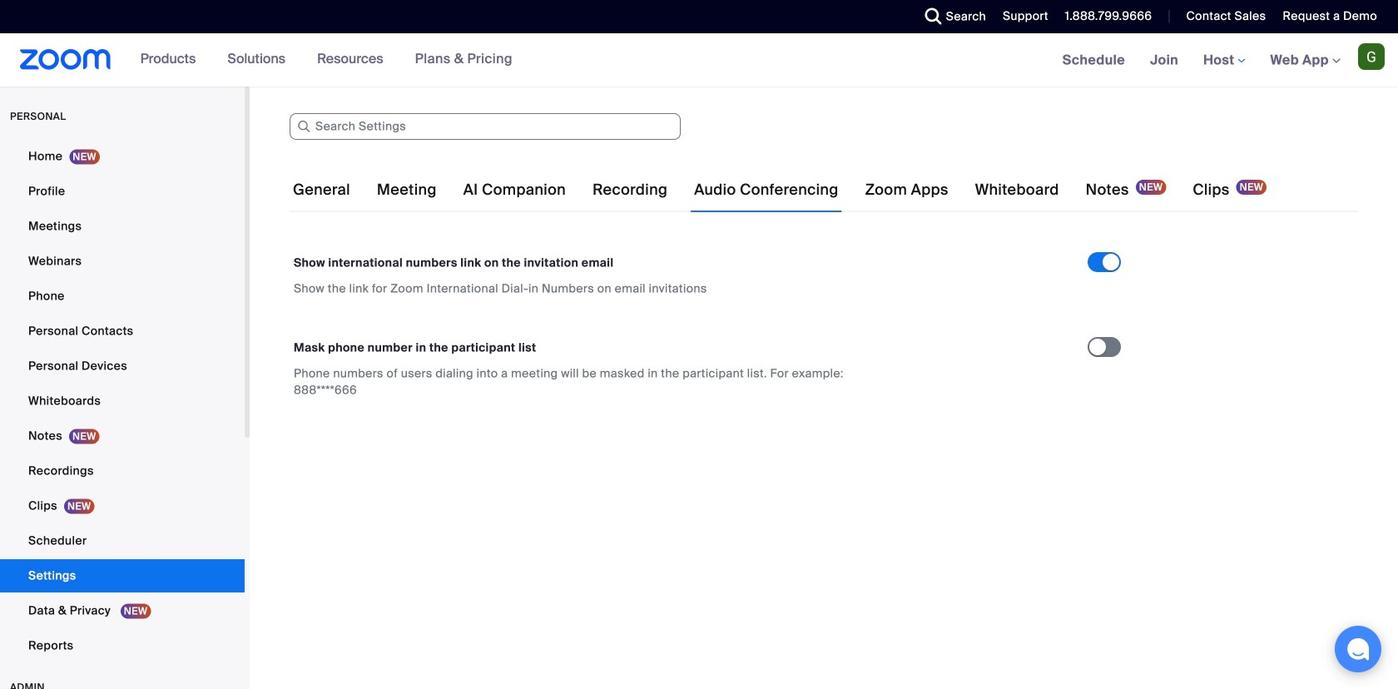 Task type: describe. For each thing, give the bounding box(es) containing it.
open chat image
[[1347, 638, 1370, 661]]

zoom logo image
[[20, 49, 111, 70]]

personal menu menu
[[0, 140, 245, 664]]

meetings navigation
[[1050, 33, 1398, 88]]

Search Settings text field
[[290, 113, 681, 140]]

tabs of my account settings page tab list
[[290, 166, 1270, 213]]

product information navigation
[[128, 33, 525, 87]]



Task type: vqa. For each thing, say whether or not it's contained in the screenshot.
right image
no



Task type: locate. For each thing, give the bounding box(es) containing it.
banner
[[0, 33, 1398, 88]]

profile picture image
[[1358, 43, 1385, 70]]



